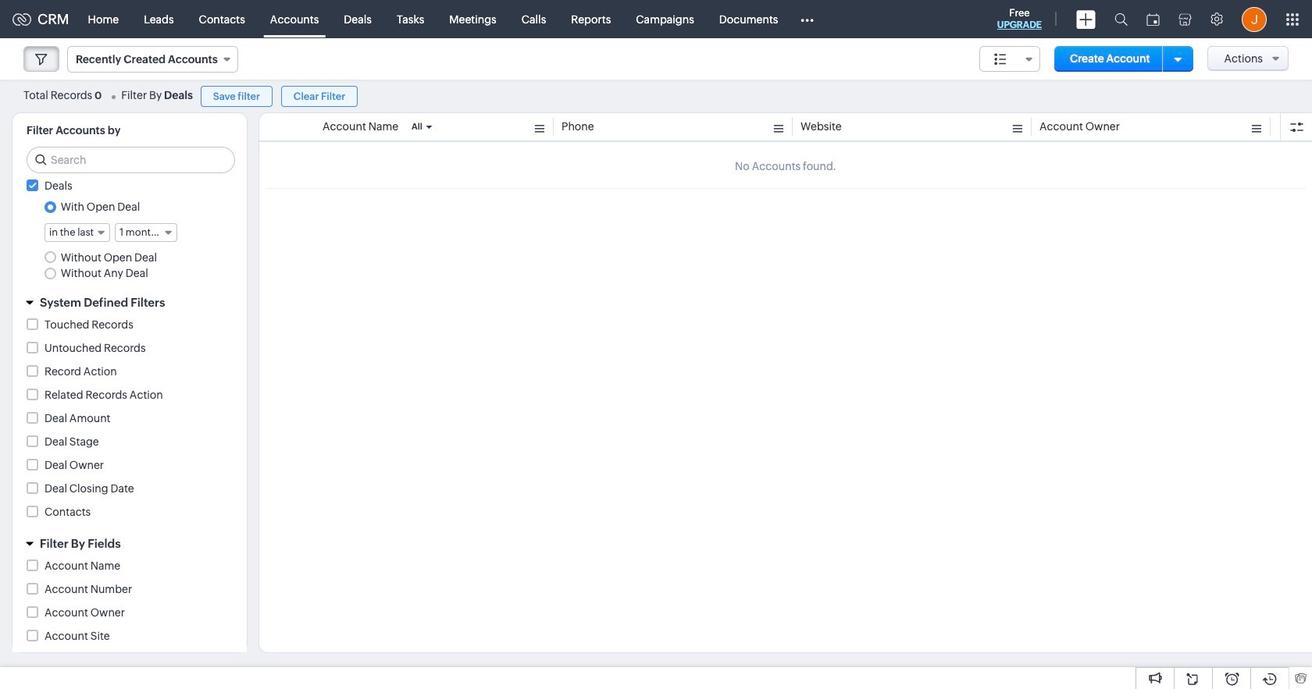 Task type: describe. For each thing, give the bounding box(es) containing it.
none field size
[[979, 46, 1040, 72]]

calendar image
[[1147, 13, 1160, 25]]

search element
[[1105, 0, 1137, 38]]

Search text field
[[27, 148, 234, 173]]

profile element
[[1232, 0, 1276, 38]]



Task type: locate. For each thing, give the bounding box(es) containing it.
profile image
[[1242, 7, 1267, 32]]

logo image
[[12, 13, 31, 25]]

create menu image
[[1076, 10, 1096, 29]]

search image
[[1115, 12, 1128, 26]]

create menu element
[[1067, 0, 1105, 38]]

size image
[[994, 52, 1007, 66]]

None field
[[67, 46, 238, 73], [979, 46, 1040, 72], [45, 224, 110, 242], [115, 224, 177, 242], [67, 46, 238, 73], [45, 224, 110, 242], [115, 224, 177, 242]]

Other Modules field
[[791, 7, 824, 32]]



